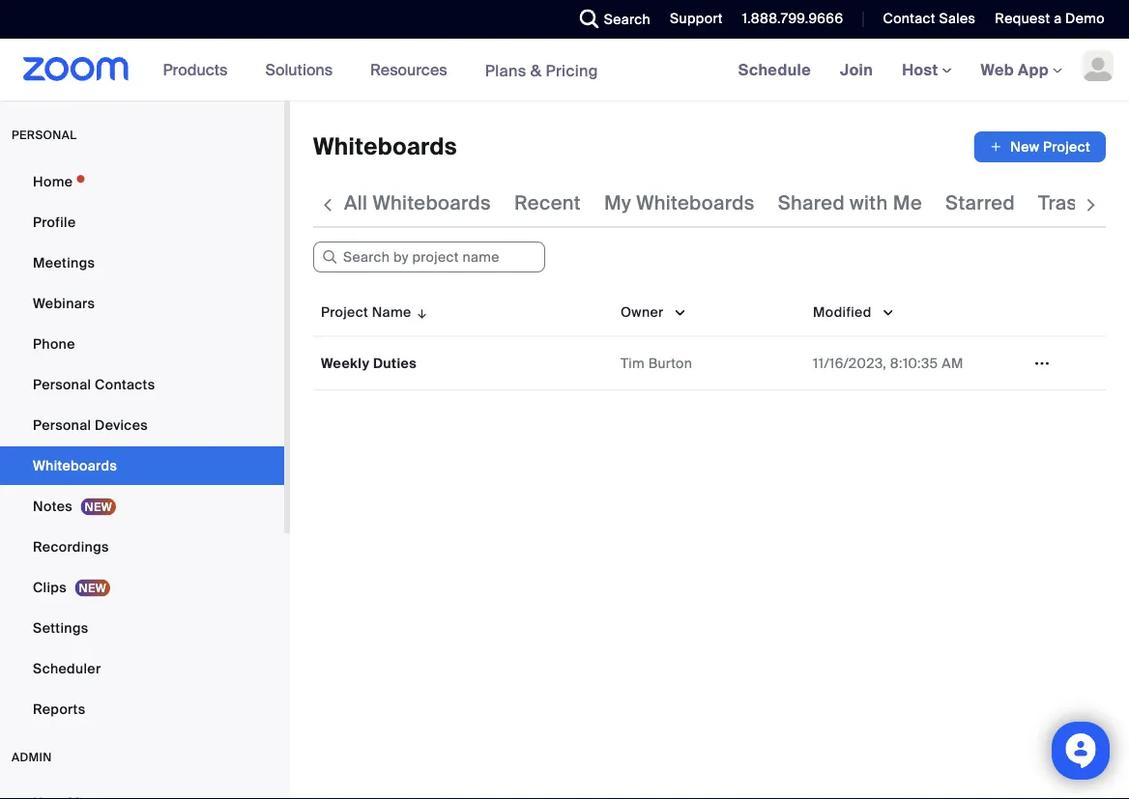Task type: vqa. For each thing, say whether or not it's contained in the screenshot.
Whiteboards application in the top of the page
yes



Task type: locate. For each thing, give the bounding box(es) containing it.
webinars
[[33, 294, 95, 312]]

sales
[[939, 10, 976, 28]]

whiteboards down personal devices
[[33, 457, 117, 475]]

devices
[[95, 416, 148, 434]]

1 vertical spatial right image
[[14, 798, 25, 799]]

scheduler link
[[0, 650, 284, 688]]

profile link
[[0, 203, 284, 242]]

1 horizontal spatial project
[[1043, 138, 1090, 156]]

0 vertical spatial project
[[1043, 138, 1090, 156]]

11/16/2023,
[[813, 354, 887, 372]]

banner
[[0, 39, 1129, 102]]

solutions button
[[265, 39, 341, 101]]

home link
[[0, 162, 284, 201]]

2 personal from the top
[[33, 416, 91, 434]]

personal
[[33, 376, 91, 393], [33, 416, 91, 434]]

11/16/2023, 8:10:35 am
[[813, 354, 964, 372]]

1 horizontal spatial right image
[[1082, 191, 1101, 218]]

whiteboards
[[313, 132, 457, 162], [373, 190, 491, 215], [636, 190, 755, 215], [33, 457, 117, 475]]

personal devices
[[33, 416, 148, 434]]

0 horizontal spatial project
[[321, 303, 368, 321]]

personal down personal contacts
[[33, 416, 91, 434]]

contact sales
[[883, 10, 976, 28]]

project left name
[[321, 303, 368, 321]]

products
[[163, 59, 228, 80]]

arrow down image
[[411, 300, 429, 324]]

1 personal from the top
[[33, 376, 91, 393]]

0 vertical spatial personal
[[33, 376, 91, 393]]

phone
[[33, 335, 75, 353]]

schedule link
[[724, 39, 826, 101]]

support link
[[655, 0, 728, 39], [670, 10, 723, 28]]

home
[[33, 173, 73, 190]]

tabs of all whiteboard page tab list
[[344, 178, 1129, 228]]

meetings
[[33, 254, 95, 272]]

shared with me
[[778, 190, 922, 215]]

whiteboards inside personal menu menu
[[33, 457, 117, 475]]

new project
[[1010, 138, 1090, 156]]

am
[[942, 354, 964, 372]]

1 vertical spatial personal
[[33, 416, 91, 434]]

recent
[[514, 190, 581, 215]]

meetings navigation
[[724, 39, 1129, 102]]

new project button
[[974, 131, 1106, 162]]

all whiteboards
[[344, 190, 491, 215]]

request a demo link
[[981, 0, 1129, 39], [995, 10, 1105, 28]]

menu item
[[0, 785, 284, 799]]

plans
[[485, 60, 526, 80]]

tim
[[621, 354, 645, 372]]

whiteboards up all
[[313, 132, 457, 162]]

plans & pricing link
[[485, 60, 598, 80], [485, 60, 598, 80]]

a
[[1054, 10, 1062, 28]]

project name
[[321, 303, 411, 321]]

personal down "phone"
[[33, 376, 91, 393]]

8:10:35
[[890, 354, 938, 372]]

right image down the admin in the left bottom of the page
[[14, 798, 25, 799]]

0 vertical spatial right image
[[1082, 191, 1101, 218]]

recordings link
[[0, 528, 284, 567]]

1 vertical spatial project
[[321, 303, 368, 321]]

project
[[1043, 138, 1090, 156], [321, 303, 368, 321]]

join link
[[826, 39, 888, 101]]

tim burton
[[621, 354, 692, 372]]

right image down new project
[[1082, 191, 1101, 218]]

host button
[[902, 59, 952, 80]]

project right new
[[1043, 138, 1090, 156]]

web
[[981, 59, 1014, 80]]

request a demo
[[995, 10, 1105, 28]]

application
[[313, 288, 1106, 391]]

right image
[[1082, 191, 1101, 218], [14, 798, 25, 799]]

add image
[[989, 137, 1003, 157]]

0 horizontal spatial right image
[[14, 798, 25, 799]]

search
[[604, 10, 651, 28]]

contact sales link
[[869, 0, 981, 39], [883, 10, 976, 28]]

personal devices link
[[0, 406, 284, 445]]

new
[[1010, 138, 1040, 156]]

web app
[[981, 59, 1049, 80]]

with
[[850, 190, 888, 215]]

whiteboards up search text field
[[373, 190, 491, 215]]

personal contacts
[[33, 376, 155, 393]]

phone link
[[0, 325, 284, 363]]

request
[[995, 10, 1050, 28]]

whiteboards link
[[0, 447, 284, 485]]

products button
[[163, 39, 236, 101]]

duties
[[373, 354, 417, 372]]

personal for personal contacts
[[33, 376, 91, 393]]

1.888.799.9666 button
[[728, 0, 848, 39], [742, 10, 843, 28]]

edit project image
[[1027, 355, 1058, 372]]



Task type: describe. For each thing, give the bounding box(es) containing it.
admin
[[12, 750, 52, 765]]

app
[[1018, 59, 1049, 80]]

all
[[344, 190, 368, 215]]

notes link
[[0, 487, 284, 526]]

profile
[[33, 213, 76, 231]]

settings
[[33, 619, 88, 637]]

resources button
[[370, 39, 456, 101]]

web app button
[[981, 59, 1062, 80]]

Search text field
[[313, 242, 545, 273]]

support
[[670, 10, 723, 28]]

profile picture image
[[1083, 50, 1114, 81]]

me
[[893, 190, 922, 215]]

webinars link
[[0, 284, 284, 323]]

settings link
[[0, 609, 284, 648]]

reports
[[33, 700, 85, 718]]

weekly
[[321, 354, 370, 372]]

&
[[530, 60, 542, 80]]

my
[[604, 190, 631, 215]]

whiteboards down whiteboards 'application'
[[636, 190, 755, 215]]

weekly duties
[[321, 354, 417, 372]]

burton
[[648, 354, 692, 372]]

solutions
[[265, 59, 333, 80]]

trash
[[1038, 190, 1089, 215]]

personal
[[12, 128, 77, 143]]

banner containing products
[[0, 39, 1129, 102]]

resources
[[370, 59, 447, 80]]

my whiteboards
[[604, 190, 755, 215]]

owner
[[621, 303, 664, 321]]

scheduler
[[33, 660, 101, 678]]

notes
[[33, 497, 72, 515]]

application containing project name
[[313, 288, 1106, 391]]

project inside button
[[1043, 138, 1090, 156]]

1.888.799.9666
[[742, 10, 843, 28]]

zoom logo image
[[23, 57, 129, 81]]

meetings link
[[0, 244, 284, 282]]

name
[[372, 303, 411, 321]]

left image
[[318, 191, 338, 218]]

personal for personal devices
[[33, 416, 91, 434]]

personal menu menu
[[0, 162, 284, 731]]

plans & pricing
[[485, 60, 598, 80]]

project inside application
[[321, 303, 368, 321]]

starred
[[945, 190, 1015, 215]]

join
[[840, 59, 873, 80]]

search button
[[565, 0, 655, 39]]

modified
[[813, 303, 872, 321]]

shared
[[778, 190, 845, 215]]

schedule
[[738, 59, 811, 80]]

product information navigation
[[148, 39, 613, 102]]

clips
[[33, 579, 67, 596]]

whiteboards inside 'application'
[[313, 132, 457, 162]]

reports link
[[0, 690, 284, 729]]

personal contacts link
[[0, 365, 284, 404]]

clips link
[[0, 568, 284, 607]]

demo
[[1065, 10, 1105, 28]]

host
[[902, 59, 942, 80]]

pricing
[[546, 60, 598, 80]]

recordings
[[33, 538, 109, 556]]

contacts
[[95, 376, 155, 393]]

contact
[[883, 10, 936, 28]]

whiteboards application
[[313, 131, 1106, 162]]



